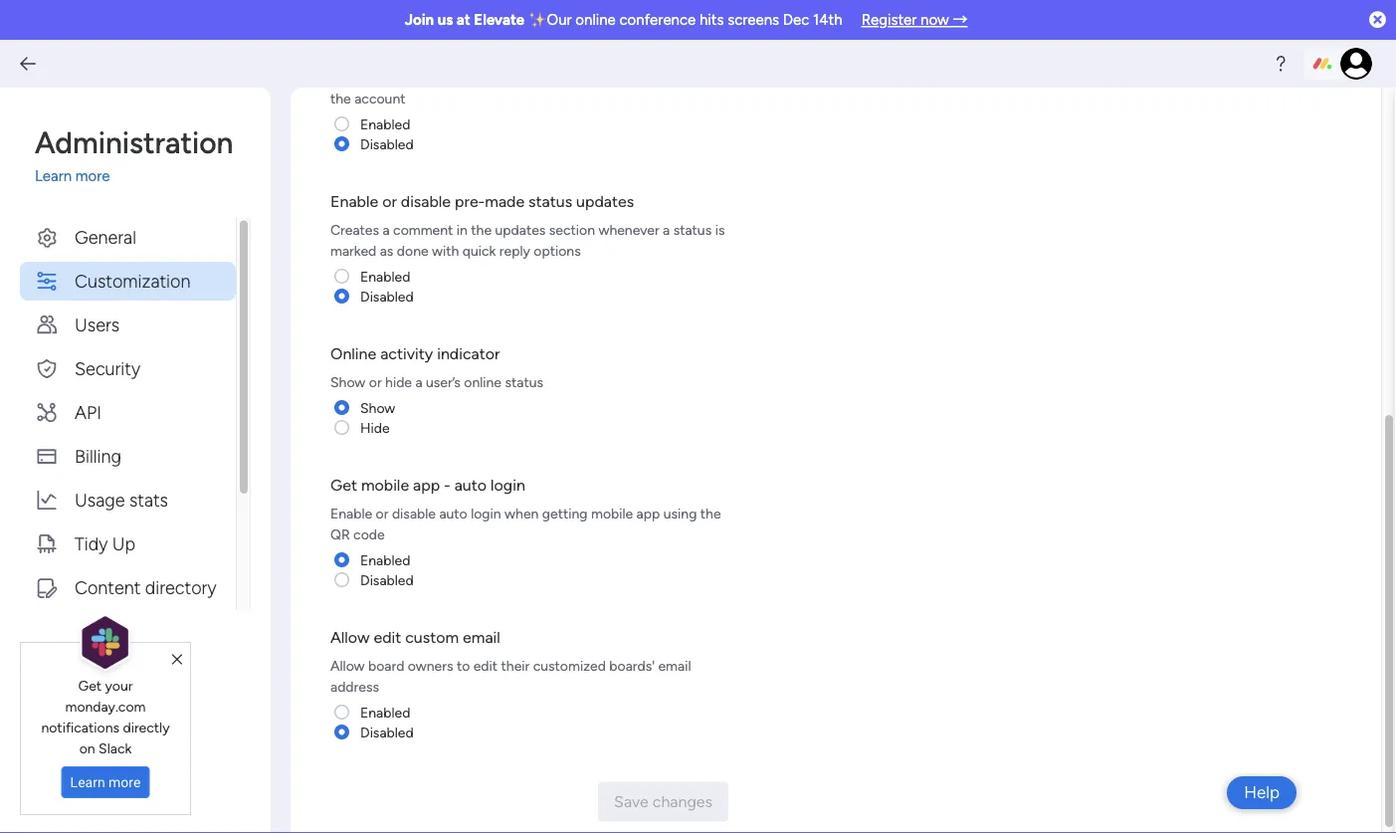 Task type: locate. For each thing, give the bounding box(es) containing it.
1 vertical spatial online
[[464, 374, 502, 391]]

1 vertical spatial app
[[637, 506, 660, 523]]

online down indicator in the left top of the page
[[464, 374, 502, 391]]

→
[[953, 11, 968, 29]]

1 vertical spatial email
[[658, 658, 691, 675]]

enable up qr
[[330, 506, 372, 523]]

show down online at the left of page
[[330, 374, 366, 391]]

usage stats
[[75, 489, 168, 510]]

app inside enable or disable auto login when getting mobile app using the qr code
[[637, 506, 660, 523]]

the left account
[[330, 91, 351, 107]]

or left hide
[[369, 374, 382, 391]]

quick
[[463, 243, 496, 260]]

reminder
[[452, 70, 507, 87]]

the inside enable or disable auto login when getting mobile app using the qr code
[[701, 506, 721, 523]]

1 vertical spatial get
[[78, 677, 102, 694]]

disabled down the as
[[360, 288, 414, 305]]

api button
[[20, 393, 236, 431]]

administration learn more
[[35, 124, 233, 185]]

now
[[921, 11, 949, 29]]

enable for enable or disable pre-made status updates
[[330, 193, 378, 212]]

auto right -
[[455, 476, 487, 495]]

disabled down account
[[360, 136, 414, 153]]

0 vertical spatial learn
[[35, 167, 72, 185]]

owners
[[408, 658, 453, 675]]

more down slack
[[109, 774, 141, 790]]

more
[[75, 167, 110, 185], [109, 774, 141, 790]]

more inside administration learn more
[[75, 167, 110, 185]]

enabled down the as
[[360, 268, 410, 285]]

4 enabled from the top
[[360, 704, 410, 721]]

a right hide
[[415, 374, 423, 391]]

enabled for or
[[360, 268, 410, 285]]

0 vertical spatial show
[[330, 374, 366, 391]]

login
[[491, 476, 525, 495], [471, 506, 501, 523]]

1 vertical spatial in
[[457, 222, 468, 239]]

in up with
[[457, 222, 468, 239]]

learn more
[[70, 774, 141, 790]]

1 vertical spatial login
[[471, 506, 501, 523]]

1 vertical spatial enable
[[330, 506, 372, 523]]

options
[[534, 243, 581, 260]]

creates inside creates a comment in the updates section whenever a status is marked as done with quick reply options
[[330, 222, 379, 239]]

0 vertical spatial more
[[75, 167, 110, 185]]

status up section
[[529, 193, 572, 212]]

disabled down address
[[360, 724, 414, 741]]

1 horizontal spatial updates
[[576, 193, 634, 212]]

enabled
[[360, 116, 410, 133], [360, 268, 410, 285], [360, 552, 410, 569], [360, 704, 410, 721]]

1 horizontal spatial in
[[712, 70, 723, 87]]

show for show
[[360, 400, 395, 417]]

or up comment
[[382, 193, 397, 212]]

in down hits at the right top
[[712, 70, 723, 87]]

users button
[[20, 305, 236, 344]]

1 enable from the top
[[330, 193, 378, 212]]

0 horizontal spatial in
[[457, 222, 468, 239]]

content
[[75, 576, 141, 598]]

allow for allow edit custom email
[[330, 629, 370, 647]]

app left using
[[637, 506, 660, 523]]

dec
[[783, 11, 810, 29]]

at
[[457, 11, 471, 29]]

billing
[[75, 445, 121, 466]]

email inside allow board owners to edit their customized boards' email address
[[658, 658, 691, 675]]

show or hide a user's online status
[[330, 374, 543, 391]]

register
[[862, 11, 917, 29]]

1 vertical spatial show
[[360, 400, 395, 417]]

get up the monday.com at bottom left
[[78, 677, 102, 694]]

0 horizontal spatial updates
[[495, 222, 546, 239]]

1 vertical spatial disable
[[392, 506, 436, 523]]

on
[[586, 70, 602, 87], [79, 739, 95, 756]]

0 horizontal spatial on
[[79, 739, 95, 756]]

help
[[1244, 782, 1280, 803]]

user's
[[426, 374, 461, 391]]

1 horizontal spatial board
[[672, 70, 708, 87]]

disable up comment
[[401, 193, 451, 212]]

the
[[330, 91, 351, 107], [471, 222, 492, 239], [701, 506, 721, 523]]

enabled for edit
[[360, 704, 410, 721]]

login up when
[[491, 476, 525, 495]]

board right new
[[672, 70, 708, 87]]

mobile
[[361, 476, 409, 495], [591, 506, 633, 523]]

0 horizontal spatial edit
[[374, 629, 401, 647]]

get up qr
[[330, 476, 357, 495]]

1 vertical spatial on
[[79, 739, 95, 756]]

2 vertical spatial or
[[376, 506, 389, 523]]

learn
[[35, 167, 72, 185], [70, 774, 105, 790]]

1 vertical spatial more
[[109, 774, 141, 790]]

show up hide at the bottom of the page
[[360, 400, 395, 417]]

in inside creates a due date reminder automation on every new board in the account
[[712, 70, 723, 87]]

email
[[463, 629, 500, 647], [658, 658, 691, 675]]

1 horizontal spatial get
[[330, 476, 357, 495]]

slack
[[99, 739, 132, 756]]

1 vertical spatial board
[[368, 658, 404, 675]]

customized
[[533, 658, 606, 675]]

0 vertical spatial allow
[[330, 629, 370, 647]]

creates up account
[[330, 70, 379, 87]]

email up 'to' at the left of the page
[[463, 629, 500, 647]]

0 vertical spatial or
[[382, 193, 397, 212]]

notifications
[[41, 718, 119, 735]]

our
[[547, 11, 572, 29]]

learn more link
[[35, 165, 251, 188]]

a
[[383, 70, 390, 87], [383, 222, 390, 239], [663, 222, 670, 239], [415, 374, 423, 391]]

app
[[413, 476, 440, 495], [637, 506, 660, 523]]

0 vertical spatial get
[[330, 476, 357, 495]]

usage stats button
[[20, 480, 236, 519]]

1 horizontal spatial on
[[586, 70, 602, 87]]

edit left custom
[[374, 629, 401, 647]]

address
[[330, 679, 379, 696]]

4 disabled from the top
[[360, 724, 414, 741]]

1 vertical spatial mobile
[[591, 506, 633, 523]]

enable or disable pre-made status updates
[[330, 193, 634, 212]]

edit
[[374, 629, 401, 647], [473, 658, 498, 675]]

0 vertical spatial the
[[330, 91, 351, 107]]

allow inside allow board owners to edit their customized boards' email address
[[330, 658, 365, 675]]

2 allow from the top
[[330, 658, 365, 675]]

2 horizontal spatial the
[[701, 506, 721, 523]]

1 horizontal spatial mobile
[[591, 506, 633, 523]]

disable inside enable or disable auto login when getting mobile app using the qr code
[[392, 506, 436, 523]]

enable inside enable or disable auto login when getting mobile app using the qr code
[[330, 506, 372, 523]]

dapulse x slim image
[[172, 651, 182, 669]]

directory
[[145, 576, 216, 598]]

1 vertical spatial learn
[[70, 774, 105, 790]]

directly
[[123, 718, 170, 735]]

0 vertical spatial disable
[[401, 193, 451, 212]]

mobile right getting
[[591, 506, 633, 523]]

0 vertical spatial app
[[413, 476, 440, 495]]

as
[[380, 243, 394, 260]]

1 vertical spatial the
[[471, 222, 492, 239]]

0 vertical spatial creates
[[330, 70, 379, 87]]

creates
[[330, 70, 379, 87], [330, 222, 379, 239]]

register now →
[[862, 11, 968, 29]]

1 horizontal spatial email
[[658, 658, 691, 675]]

status
[[529, 193, 572, 212], [674, 222, 712, 239], [505, 374, 543, 391]]

0 vertical spatial updates
[[576, 193, 634, 212]]

tidy up
[[75, 533, 135, 554]]

1 allow from the top
[[330, 629, 370, 647]]

0 vertical spatial in
[[712, 70, 723, 87]]

login left when
[[471, 506, 501, 523]]

mobile inside enable or disable auto login when getting mobile app using the qr code
[[591, 506, 633, 523]]

enabled down the code at the left bottom of the page
[[360, 552, 410, 569]]

tidy up button
[[20, 524, 236, 563]]

✨
[[528, 11, 543, 29]]

allow edit custom email
[[330, 629, 500, 647]]

account
[[355, 91, 406, 107]]

0 vertical spatial enable
[[330, 193, 378, 212]]

get for your
[[78, 677, 102, 694]]

tidy
[[75, 533, 108, 554]]

0 horizontal spatial app
[[413, 476, 440, 495]]

board up address
[[368, 658, 404, 675]]

content directory button
[[20, 568, 236, 607]]

0 vertical spatial board
[[672, 70, 708, 87]]

enabled for mobile
[[360, 552, 410, 569]]

1 horizontal spatial the
[[471, 222, 492, 239]]

allow
[[330, 629, 370, 647], [330, 658, 365, 675]]

1 vertical spatial creates
[[330, 222, 379, 239]]

comment
[[393, 222, 453, 239]]

0 horizontal spatial get
[[78, 677, 102, 694]]

or
[[382, 193, 397, 212], [369, 374, 382, 391], [376, 506, 389, 523]]

2 creates from the top
[[330, 222, 379, 239]]

a up the as
[[383, 222, 390, 239]]

1 disabled from the top
[[360, 136, 414, 153]]

security button
[[20, 349, 236, 388]]

creates up marked
[[330, 222, 379, 239]]

3 disabled from the top
[[360, 572, 414, 589]]

online right our
[[576, 11, 616, 29]]

app left -
[[413, 476, 440, 495]]

a left due
[[383, 70, 390, 87]]

on left the every
[[586, 70, 602, 87]]

or inside enable or disable auto login when getting mobile app using the qr code
[[376, 506, 389, 523]]

auto down -
[[439, 506, 468, 523]]

disabled
[[360, 136, 414, 153], [360, 288, 414, 305], [360, 572, 414, 589], [360, 724, 414, 741]]

mobile up the code at the left bottom of the page
[[361, 476, 409, 495]]

in
[[712, 70, 723, 87], [457, 222, 468, 239]]

3 enabled from the top
[[360, 552, 410, 569]]

enable up marked
[[330, 193, 378, 212]]

more down administration
[[75, 167, 110, 185]]

whenever
[[599, 222, 660, 239]]

0 horizontal spatial online
[[464, 374, 502, 391]]

updates up 'whenever'
[[576, 193, 634, 212]]

2 disabled from the top
[[360, 288, 414, 305]]

0 horizontal spatial the
[[330, 91, 351, 107]]

0 horizontal spatial mobile
[[361, 476, 409, 495]]

1 horizontal spatial app
[[637, 506, 660, 523]]

or up the code at the left bottom of the page
[[376, 506, 389, 523]]

disabled down the code at the left bottom of the page
[[360, 572, 414, 589]]

1 vertical spatial status
[[674, 222, 712, 239]]

monday.com
[[65, 698, 146, 715]]

0 horizontal spatial board
[[368, 658, 404, 675]]

1 vertical spatial edit
[[473, 658, 498, 675]]

creates inside creates a due date reminder automation on every new board in the account
[[330, 70, 379, 87]]

edit right 'to' at the left of the page
[[473, 658, 498, 675]]

disable down get mobile app - auto login
[[392, 506, 436, 523]]

enabled down address
[[360, 704, 410, 721]]

2 enabled from the top
[[360, 268, 410, 285]]

updates
[[576, 193, 634, 212], [495, 222, 546, 239]]

on down notifications at left
[[79, 739, 95, 756]]

the up quick
[[471, 222, 492, 239]]

2 vertical spatial the
[[701, 506, 721, 523]]

get inside get your monday.com notifications directly on slack
[[78, 677, 102, 694]]

1 vertical spatial or
[[369, 374, 382, 391]]

0 vertical spatial email
[[463, 629, 500, 647]]

usage
[[75, 489, 125, 510]]

status left is
[[674, 222, 712, 239]]

learn down slack
[[70, 774, 105, 790]]

email right boards'
[[658, 658, 691, 675]]

1 horizontal spatial edit
[[473, 658, 498, 675]]

1 creates from the top
[[330, 70, 379, 87]]

2 enable from the top
[[330, 506, 372, 523]]

status right user's
[[505, 374, 543, 391]]

get
[[330, 476, 357, 495], [78, 677, 102, 694]]

enabled down account
[[360, 116, 410, 133]]

1 vertical spatial allow
[[330, 658, 365, 675]]

0 vertical spatial online
[[576, 11, 616, 29]]

online
[[576, 11, 616, 29], [464, 374, 502, 391]]

online
[[330, 345, 376, 364]]

1 vertical spatial auto
[[439, 506, 468, 523]]

the right using
[[701, 506, 721, 523]]

0 vertical spatial auto
[[455, 476, 487, 495]]

up
[[112, 533, 135, 554]]

marked
[[330, 243, 377, 260]]

or for enable or disable pre-made status updates
[[382, 193, 397, 212]]

learn down administration
[[35, 167, 72, 185]]

join
[[405, 11, 434, 29]]

auto inside enable or disable auto login when getting mobile app using the qr code
[[439, 506, 468, 523]]

0 vertical spatial on
[[586, 70, 602, 87]]

users
[[75, 314, 120, 335]]

general button
[[20, 217, 236, 256]]

on inside get your monday.com notifications directly on slack
[[79, 739, 95, 756]]

1 vertical spatial updates
[[495, 222, 546, 239]]

updates up the reply at the left top of the page
[[495, 222, 546, 239]]



Task type: vqa. For each thing, say whether or not it's contained in the screenshot.
Email
yes



Task type: describe. For each thing, give the bounding box(es) containing it.
show for show or hide a user's online status
[[330, 374, 366, 391]]

learn inside administration learn more
[[35, 167, 72, 185]]

disabled for mobile
[[360, 572, 414, 589]]

stats
[[129, 489, 168, 510]]

get your monday.com notifications directly on slack
[[41, 677, 170, 756]]

updates inside creates a comment in the updates section whenever a status is marked as done with quick reply options
[[495, 222, 546, 239]]

hits
[[700, 11, 724, 29]]

0 vertical spatial status
[[529, 193, 572, 212]]

reply
[[499, 243, 530, 260]]

to
[[457, 658, 470, 675]]

creates for the
[[330, 70, 379, 87]]

screens
[[728, 11, 779, 29]]

hide
[[360, 420, 390, 436]]

help image
[[1271, 54, 1291, 74]]

code
[[353, 527, 385, 543]]

enable for enable or disable auto login when getting mobile app using the qr code
[[330, 506, 372, 523]]

help button
[[1227, 776, 1297, 809]]

-
[[444, 476, 451, 495]]

a right 'whenever'
[[663, 222, 670, 239]]

api
[[75, 401, 101, 423]]

qr
[[330, 527, 350, 543]]

is
[[715, 222, 725, 239]]

automation
[[511, 70, 582, 87]]

a inside creates a due date reminder automation on every new board in the account
[[383, 70, 390, 87]]

get mobile app - auto login
[[330, 476, 525, 495]]

date
[[420, 70, 448, 87]]

hide
[[385, 374, 412, 391]]

activity
[[380, 345, 433, 364]]

boards'
[[609, 658, 655, 675]]

learn inside button
[[70, 774, 105, 790]]

1 horizontal spatial online
[[576, 11, 616, 29]]

0 vertical spatial edit
[[374, 629, 401, 647]]

edit inside allow board owners to edit their customized boards' email address
[[473, 658, 498, 675]]

content directory
[[75, 576, 216, 598]]

every
[[605, 70, 639, 87]]

learn more button
[[61, 766, 150, 798]]

disable for auto
[[392, 506, 436, 523]]

register now → link
[[862, 11, 968, 29]]

14th
[[813, 11, 843, 29]]

indicator
[[437, 345, 500, 364]]

pre-
[[455, 193, 485, 212]]

the inside creates a due date reminder automation on every new board in the account
[[330, 91, 351, 107]]

creates a comment in the updates section whenever a status is marked as done with quick reply options
[[330, 222, 725, 260]]

1 enabled from the top
[[360, 116, 410, 133]]

your
[[105, 677, 133, 694]]

using
[[664, 506, 697, 523]]

creates for marked
[[330, 222, 379, 239]]

kendall parks image
[[1341, 48, 1373, 80]]

online activity indicator
[[330, 345, 500, 364]]

enable or disable auto login when getting mobile app using the qr code
[[330, 506, 721, 543]]

section
[[549, 222, 595, 239]]

status inside creates a comment in the updates section whenever a status is marked as done with quick reply options
[[674, 222, 712, 239]]

or for show or hide a user's online status
[[369, 374, 382, 391]]

more inside button
[[109, 774, 141, 790]]

board inside creates a due date reminder automation on every new board in the account
[[672, 70, 708, 87]]

getting
[[542, 506, 588, 523]]

disabled for edit
[[360, 724, 414, 741]]

back to workspace image
[[18, 54, 38, 74]]

customization
[[75, 270, 191, 291]]

creates a due date reminder automation on every new board in the account
[[330, 70, 723, 107]]

0 vertical spatial mobile
[[361, 476, 409, 495]]

on inside creates a due date reminder automation on every new board in the account
[[586, 70, 602, 87]]

in inside creates a comment in the updates section whenever a status is marked as done with quick reply options
[[457, 222, 468, 239]]

general
[[75, 226, 136, 247]]

allow board owners to edit their customized boards' email address
[[330, 658, 691, 696]]

with
[[432, 243, 459, 260]]

administration
[[35, 124, 233, 160]]

0 vertical spatial login
[[491, 476, 525, 495]]

billing button
[[20, 436, 236, 475]]

conference
[[620, 11, 696, 29]]

or for enable or disable auto login when getting mobile app using the qr code
[[376, 506, 389, 523]]

us
[[438, 11, 453, 29]]

new
[[643, 70, 669, 87]]

custom
[[405, 629, 459, 647]]

when
[[505, 506, 539, 523]]

made
[[485, 193, 525, 212]]

0 horizontal spatial email
[[463, 629, 500, 647]]

disabled for or
[[360, 288, 414, 305]]

the inside creates a comment in the updates section whenever a status is marked as done with quick reply options
[[471, 222, 492, 239]]

disable for pre-
[[401, 193, 451, 212]]

due
[[393, 70, 417, 87]]

their
[[501, 658, 530, 675]]

board inside allow board owners to edit their customized boards' email address
[[368, 658, 404, 675]]

allow for allow board owners to edit their customized boards' email address
[[330, 658, 365, 675]]

security
[[75, 357, 140, 379]]

login inside enable or disable auto login when getting mobile app using the qr code
[[471, 506, 501, 523]]

get for mobile
[[330, 476, 357, 495]]

join us at elevate ✨ our online conference hits screens dec 14th
[[405, 11, 843, 29]]

customization button
[[20, 261, 236, 300]]

elevate
[[474, 11, 525, 29]]

done
[[397, 243, 429, 260]]

2 vertical spatial status
[[505, 374, 543, 391]]



